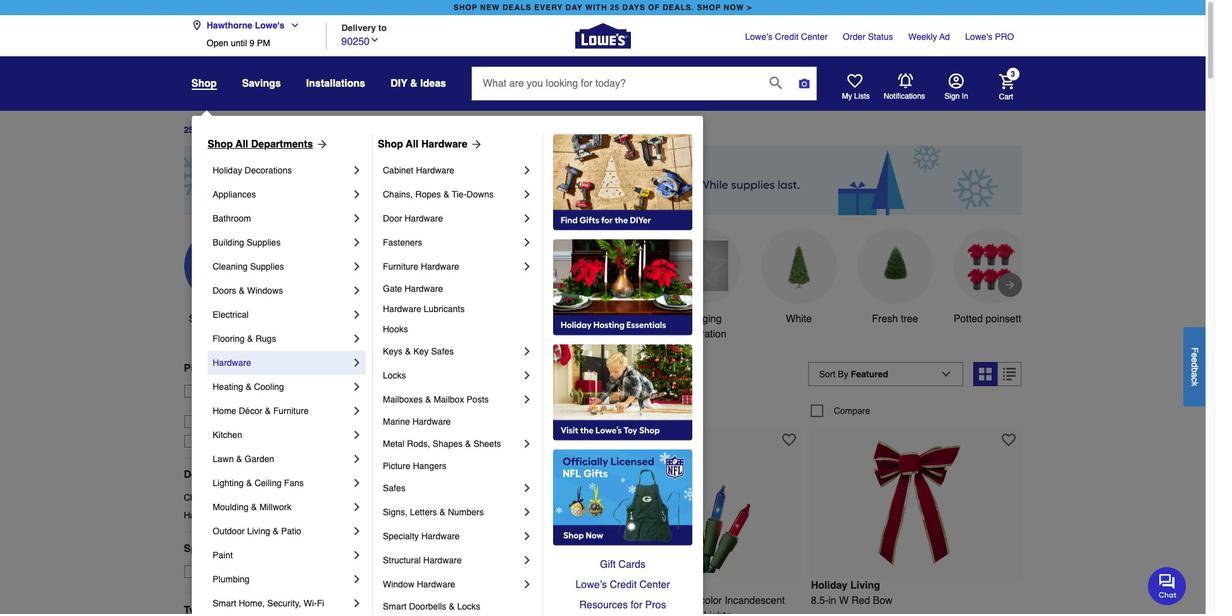 Task type: vqa. For each thing, say whether or not it's contained in the screenshot.
I for will
no



Task type: describe. For each thing, give the bounding box(es) containing it.
chevron right image for plumbing
[[351, 573, 363, 586]]

lighting & ceiling fans link
[[213, 471, 351, 495]]

25 days of deals link
[[184, 125, 254, 135]]

find gifts for the diyer. image
[[553, 134, 693, 230]]

chevron right image for chains, ropes & tie-downs
[[521, 188, 534, 201]]

lawn & garden
[[213, 454, 274, 464]]

savings
[[242, 78, 281, 89]]

hardware up hooks
[[383, 304, 421, 314]]

holiday living 100-count 20.62-ft white incandescent plug- in christmas string lights
[[372, 580, 575, 614]]

lubricants
[[424, 304, 465, 314]]

arrow right image
[[1004, 278, 1016, 291]]

decoration
[[679, 328, 727, 340]]

2 heart outline image from the left
[[1002, 433, 1016, 447]]

d
[[1190, 362, 1200, 367]]

chevron right image for keys & key safes
[[521, 345, 534, 358]]

& left key
[[405, 346, 411, 356]]

& up heating
[[220, 363, 227, 374]]

kitchen
[[213, 430, 242, 440]]

0 vertical spatial departments
[[251, 139, 313, 150]]

deals inside button
[[229, 313, 255, 325]]

fans
[[284, 478, 304, 488]]

f
[[1190, 347, 1200, 353]]

1 heart outline image from the left
[[783, 433, 797, 447]]

hawthorne lowe's & nearby stores
[[203, 399, 340, 409]]

Search Query text field
[[472, 67, 760, 100]]

letters
[[410, 507, 437, 517]]

cooling
[[254, 382, 284, 392]]

smart home, security, wi-fi
[[213, 598, 324, 608]]

hardware down flooring
[[213, 358, 251, 368]]

hooks link
[[383, 319, 534, 339]]

search image
[[770, 76, 783, 89]]

chevron right image for appliances
[[351, 188, 363, 201]]

chevron right image for building supplies
[[351, 236, 363, 249]]

living for holiday living 100-count 20.62-ft multicolor incandescent plug-in christmas string lights
[[631, 580, 661, 591]]

& right lawn
[[236, 454, 242, 464]]

pickup & delivery
[[184, 363, 269, 374]]

living for holiday living
[[612, 313, 638, 325]]

hawthorne for hawthorne lowe's
[[207, 20, 253, 30]]

holiday living
[[575, 313, 638, 325]]

holiday decorations link
[[213, 158, 351, 182]]

on sale
[[207, 567, 239, 577]]

1 e from the top
[[1190, 353, 1200, 357]]

chat invite button image
[[1148, 567, 1187, 605]]

supplies for building supplies
[[247, 237, 281, 248]]

outdoor
[[213, 526, 245, 536]]

my lists link
[[842, 73, 870, 101]]

chevron right image for locks
[[521, 369, 534, 382]]

holiday decorations
[[213, 165, 292, 175]]

lowe's home improvement lists image
[[847, 73, 863, 89]]

kitchen link
[[213, 423, 351, 447]]

living for holiday living 8.5-in w red bow
[[851, 580, 881, 591]]

lawn
[[213, 454, 234, 464]]

shop new deals every day with 25 days of deals. shop now >
[[454, 3, 752, 12]]

christmas for holiday living 100-count 20.62-ft multicolor incandescent plug-in christmas string lights
[[626, 610, 672, 614]]

0 horizontal spatial christmas
[[184, 492, 224, 503]]

20.62- for multicolor
[[642, 595, 670, 606]]

& left tie-
[[444, 189, 450, 199]]

shop for shop all hardware
[[378, 139, 403, 150]]

cart
[[999, 92, 1014, 101]]

count for 100-count 20.62-ft white incandescent plug- in christmas string lights
[[392, 595, 419, 606]]

products
[[401, 368, 460, 386]]

tree
[[901, 313, 919, 325]]

count for 100-count 20.62-ft multicolor incandescent plug-in christmas string lights
[[612, 595, 639, 606]]

chevron right image for outdoor living & patio
[[351, 525, 363, 538]]

c
[[1190, 377, 1200, 382]]

chevron right image for mailboxes & mailbox posts
[[521, 393, 534, 406]]

hanging
[[684, 313, 722, 325]]

2 shop from the left
[[697, 3, 721, 12]]

2 e from the top
[[1190, 357, 1200, 362]]

potted
[[954, 313, 983, 325]]

resources
[[580, 600, 628, 611]]

holiday hosting essentials. image
[[553, 239, 693, 336]]

savings button
[[242, 72, 281, 95]]

chevron right image for home décor & furniture
[[351, 405, 363, 417]]

lowe's credit center
[[576, 579, 670, 591]]

christmas for holiday living 100-count 20.62-ft white incandescent plug- in christmas string lights
[[383, 610, 429, 614]]

chevron right image for cleaning supplies
[[351, 260, 363, 273]]

cleaning supplies link
[[213, 255, 351, 279]]

hardware for structural hardware
[[423, 555, 462, 565]]

key
[[414, 346, 429, 356]]

ad
[[940, 32, 950, 42]]

sign
[[945, 92, 960, 101]]

garden
[[245, 454, 274, 464]]

credit for lowe's
[[610, 579, 637, 591]]

lowe's home improvement notification center image
[[898, 73, 913, 89]]

chevron right image for doors & windows
[[351, 284, 363, 297]]

visit the lowe's toy shop. image
[[553, 344, 693, 441]]

chevron right image for electrical
[[351, 308, 363, 321]]

order status link
[[843, 30, 893, 43]]

chevron right image for door hardware
[[521, 212, 534, 225]]

doors & windows link
[[213, 279, 351, 303]]

christmas decorations link
[[184, 491, 352, 504]]

rods,
[[407, 439, 430, 449]]

hardware for specialty hardware
[[421, 531, 460, 541]]

chevron right image for fasteners
[[521, 236, 534, 249]]

0 horizontal spatial departments
[[184, 469, 246, 480]]

ropes
[[416, 189, 441, 199]]

specialty
[[383, 531, 419, 541]]

20.62- for white
[[422, 595, 451, 606]]

& down today
[[278, 399, 284, 409]]

center for lowe's credit center
[[801, 32, 828, 42]]

plumbing link
[[213, 567, 351, 591]]

today
[[276, 386, 300, 396]]

in inside sign in button
[[962, 92, 969, 101]]

millwork
[[260, 502, 292, 512]]

shop all hardware
[[378, 139, 468, 150]]

numbers
[[448, 507, 484, 517]]

diy & ideas
[[391, 78, 446, 89]]

lawn & garden link
[[213, 447, 351, 471]]

chains, ropes & tie-downs link
[[383, 182, 521, 206]]

home décor & furniture link
[[213, 399, 351, 423]]

1 vertical spatial delivery
[[230, 363, 269, 374]]

compare for 1001813154 element
[[614, 406, 651, 416]]

shop all departments
[[208, 139, 313, 150]]

bathroom
[[213, 213, 251, 223]]

supplies for cleaning supplies
[[250, 261, 284, 272]]

90250
[[342, 36, 370, 47]]

with
[[586, 3, 608, 12]]

signs,
[[383, 507, 408, 517]]

in for holiday living 100-count 20.62-ft white incandescent plug- in christmas string lights
[[372, 610, 380, 614]]

1 shop from the left
[[454, 3, 478, 12]]

smart for smart home, security, wi-fi
[[213, 598, 236, 608]]

tie-
[[452, 189, 467, 199]]

now
[[724, 3, 745, 12]]

chevron right image for structural hardware
[[521, 554, 534, 567]]

chevron right image for holiday decorations
[[351, 164, 363, 177]]

holiday living button
[[569, 228, 645, 327]]

window hardware link
[[383, 572, 521, 596]]

lighting & ceiling fans
[[213, 478, 304, 488]]

structural
[[383, 555, 421, 565]]

1 vertical spatial locks
[[457, 601, 481, 612]]

grid view image
[[980, 368, 992, 380]]

1 vertical spatial pickup
[[247, 386, 274, 396]]

chevron right image for specialty hardware
[[521, 530, 534, 543]]

new
[[480, 3, 500, 12]]

& left millwork
[[251, 502, 257, 512]]

led
[[405, 313, 424, 325]]

paint
[[213, 550, 233, 560]]

lowe's down free store pickup today at:
[[248, 399, 276, 409]]

electrical
[[213, 310, 249, 320]]

center for lowe's credit center
[[640, 579, 670, 591]]

lights for multicolor
[[704, 610, 731, 614]]

special
[[184, 543, 219, 554]]

ideas
[[420, 78, 446, 89]]

chevron right image for furniture hardware
[[521, 260, 534, 273]]

special offers button
[[184, 532, 352, 565]]

& right doors
[[239, 286, 245, 296]]

smart for smart doorbells & locks
[[383, 601, 407, 612]]

& right letters
[[440, 507, 446, 517]]

gate hardware link
[[383, 279, 534, 299]]

appliances
[[213, 189, 256, 199]]

hanukkah decorations link
[[184, 509, 352, 522]]

w
[[839, 595, 849, 606]]

living for outdoor living & patio
[[247, 526, 270, 536]]

a
[[1190, 372, 1200, 377]]

f e e d b a c k button
[[1184, 327, 1206, 406]]

list view image
[[1004, 368, 1016, 380]]

specialty hardware link
[[383, 524, 521, 548]]

0 vertical spatial 25
[[610, 3, 620, 12]]

sale
[[221, 567, 239, 577]]

arrow right image for shop all departments
[[313, 138, 328, 151]]

home,
[[239, 598, 265, 608]]

furniture hardware link
[[383, 255, 521, 279]]

ft for multicolor
[[670, 595, 676, 606]]

my
[[842, 92, 852, 101]]

chevron down image inside hawthorne lowe's button
[[285, 20, 300, 30]]

potted poinsettia button
[[954, 228, 1030, 327]]

chevron right image for window hardware
[[521, 578, 534, 591]]

chevron right image for hardware
[[351, 356, 363, 369]]

incandescent for white
[[488, 595, 548, 606]]

& right store
[[246, 382, 252, 392]]

sign in
[[945, 92, 969, 101]]

0 horizontal spatial in
[[464, 368, 476, 386]]

chevron right image for moulding & millwork
[[351, 501, 363, 513]]



Task type: locate. For each thing, give the bounding box(es) containing it.
living for holiday living 100-count 20.62-ft white incandescent plug- in christmas string lights
[[411, 580, 441, 591]]

appliances link
[[213, 182, 351, 206]]

ceiling
[[255, 478, 282, 488]]

safes down picture
[[383, 483, 406, 493]]

delivery up lawn & garden
[[223, 436, 255, 446]]

deals up flooring & rugs
[[229, 313, 255, 325]]

pickup up hawthorne lowe's & nearby stores button
[[247, 386, 274, 396]]

0 horizontal spatial count
[[392, 595, 419, 606]]

mailboxes
[[383, 394, 423, 405]]

2 100- from the left
[[592, 595, 612, 606]]

1 horizontal spatial pickup
[[247, 386, 274, 396]]

free store pickup today at:
[[203, 386, 312, 396]]

plug- for 100-count 20.62-ft white incandescent plug- in christmas string lights
[[551, 595, 575, 606]]

hardware inside 'link'
[[423, 555, 462, 565]]

2 lights from the left
[[704, 610, 731, 614]]

plug- inside the holiday living 100-count 20.62-ft white incandescent plug- in christmas string lights
[[551, 595, 575, 606]]

white inside white button
[[786, 313, 812, 325]]

20.62- inside holiday living 100-count 20.62-ft multicolor incandescent plug-in christmas string lights
[[642, 595, 670, 606]]

credit inside the lowe's credit center link
[[775, 32, 799, 42]]

hawthorne down store
[[203, 399, 246, 409]]

1 lights from the left
[[461, 610, 488, 614]]

decorations down shop all departments link
[[245, 165, 292, 175]]

1 vertical spatial furniture
[[273, 406, 309, 416]]

2 horizontal spatial all
[[406, 139, 419, 150]]

decorations for christmas decorations
[[226, 492, 274, 503]]

f e e d b a c k
[[1190, 347, 1200, 386]]

christmas down lowe's credit center link
[[626, 610, 672, 614]]

100- down window
[[372, 595, 392, 606]]

100-
[[372, 595, 392, 606], [592, 595, 612, 606]]

20.62- inside the holiday living 100-count 20.62-ft white incandescent plug- in christmas string lights
[[422, 595, 451, 606]]

1 vertical spatial credit
[[610, 579, 637, 591]]

led button
[[376, 228, 452, 327]]

deals.
[[663, 3, 695, 12]]

& left "ceiling"
[[246, 478, 252, 488]]

holiday inside holiday living 8.5-in w red bow
[[811, 580, 848, 591]]

flooring
[[213, 334, 245, 344]]

lowe's pro
[[966, 32, 1015, 42]]

arrow right image up holiday decorations link
[[313, 138, 328, 151]]

delivery
[[342, 22, 376, 33], [230, 363, 269, 374], [223, 436, 255, 446]]

1 horizontal spatial 25
[[610, 3, 620, 12]]

chains,
[[383, 189, 413, 199]]

deals
[[503, 3, 532, 12]]

0 horizontal spatial in
[[372, 610, 380, 614]]

lights down multicolor
[[704, 610, 731, 614]]

& right décor
[[265, 406, 271, 416]]

rugs
[[256, 334, 276, 344]]

living inside holiday living 8.5-in w red bow
[[851, 580, 881, 591]]

holiday for holiday living
[[575, 313, 609, 325]]

2 ft from the left
[[670, 595, 676, 606]]

cleaning
[[213, 261, 248, 272]]

pickup up free
[[184, 363, 217, 374]]

chevron right image for flooring & rugs
[[351, 332, 363, 345]]

hardware down mailboxes & mailbox posts
[[413, 417, 451, 427]]

day
[[566, 3, 583, 12]]

1 string from the left
[[431, 610, 458, 614]]

hardware up chains, ropes & tie-downs
[[416, 165, 454, 175]]

e up the d
[[1190, 353, 1200, 357]]

0 vertical spatial white
[[786, 313, 812, 325]]

lowe's home improvement logo image
[[575, 8, 631, 64]]

100- down lowe's
[[592, 595, 612, 606]]

in left for
[[615, 610, 624, 614]]

1 vertical spatial in
[[829, 595, 837, 606]]

white button
[[761, 228, 837, 327]]

decorations down lighting & ceiling fans at bottom left
[[226, 492, 274, 503]]

100- inside holiday living 100-count 20.62-ft multicolor incandescent plug-in christmas string lights
[[592, 595, 612, 606]]

lowe's up the pm
[[255, 20, 285, 30]]

string for multicolor
[[675, 610, 701, 614]]

furniture up gate
[[383, 261, 419, 272]]

1 vertical spatial deals
[[229, 313, 255, 325]]

holiday living 100-count 20.62-ft multicolor incandescent plug-in christmas string lights
[[592, 580, 785, 614]]

shop for shop
[[192, 78, 217, 89]]

1 20.62- from the left
[[422, 595, 451, 606]]

2 horizontal spatial in
[[962, 92, 969, 101]]

hawthorne for hawthorne lowe's & nearby stores
[[203, 399, 246, 409]]

0 horizontal spatial compare
[[395, 406, 431, 416]]

count inside the holiday living 100-count 20.62-ft white incandescent plug- in christmas string lights
[[392, 595, 419, 606]]

100- inside the holiday living 100-count 20.62-ft white incandescent plug- in christmas string lights
[[372, 595, 392, 606]]

cabinet hardware link
[[383, 158, 521, 182]]

0 horizontal spatial 100-
[[372, 595, 392, 606]]

2 shop from the left
[[378, 139, 403, 150]]

locks down the window hardware link on the bottom left of page
[[457, 601, 481, 612]]

pm
[[257, 38, 270, 48]]

on
[[207, 567, 219, 577]]

center left order
[[801, 32, 828, 42]]

1 100- from the left
[[372, 595, 392, 606]]

2 20.62- from the left
[[642, 595, 670, 606]]

fresh tree
[[872, 313, 919, 325]]

in inside holiday living 100-count 20.62-ft multicolor incandescent plug-in christmas string lights
[[615, 610, 624, 614]]

hardware for window hardware
[[417, 579, 455, 589]]

chevron right image for bathroom
[[351, 212, 363, 225]]

holiday inside the holiday living 100-count 20.62-ft white incandescent plug- in christmas string lights
[[372, 580, 408, 591]]

in inside holiday living 8.5-in w red bow
[[829, 595, 837, 606]]

count down window
[[392, 595, 419, 606]]

arrow right image
[[313, 138, 328, 151], [468, 138, 483, 151]]

hardware down signs, letters & numbers
[[421, 531, 460, 541]]

1 horizontal spatial compare
[[614, 406, 651, 416]]

chevron down image inside 90250 "button"
[[370, 35, 380, 45]]

string inside the holiday living 100-count 20.62-ft white incandescent plug- in christmas string lights
[[431, 610, 458, 614]]

& left sheets at the left bottom of page
[[465, 439, 471, 449]]

lowe's credit center link
[[553, 575, 693, 595]]

plug- down lowe's
[[592, 610, 615, 614]]

marine hardware link
[[383, 412, 534, 432]]

shop for shop all deals
[[189, 313, 213, 325]]

home décor & furniture
[[213, 406, 309, 416]]

None search field
[[472, 66, 817, 112]]

shop inside button
[[189, 313, 213, 325]]

count inside holiday living 100-count 20.62-ft multicolor incandescent plug-in christmas string lights
[[612, 595, 639, 606]]

in right sign
[[962, 92, 969, 101]]

credit inside lowe's credit center link
[[610, 579, 637, 591]]

plug- for 100-count 20.62-ft multicolor incandescent plug-in christmas string lights
[[592, 610, 615, 614]]

shop for shop all departments
[[208, 139, 233, 150]]

1 horizontal spatial smart
[[383, 601, 407, 612]]

0 vertical spatial shop
[[192, 78, 217, 89]]

weekly
[[909, 32, 938, 42]]

0 horizontal spatial center
[[640, 579, 670, 591]]

furniture down today
[[273, 406, 309, 416]]

stores
[[316, 399, 340, 409]]

all inside "shop all hardware" link
[[406, 139, 419, 150]]

0 horizontal spatial lights
[[461, 610, 488, 614]]

shop down "open"
[[192, 78, 217, 89]]

installations
[[306, 78, 365, 89]]

incandescent inside holiday living 100-count 20.62-ft multicolor incandescent plug-in christmas string lights
[[725, 595, 785, 606]]

100- for 100-count 20.62-ft white incandescent plug- in christmas string lights
[[372, 595, 392, 606]]

departments up holiday decorations link
[[251, 139, 313, 150]]

decorations
[[245, 165, 292, 175], [539, 368, 627, 386], [226, 492, 274, 503], [226, 510, 274, 520]]

metal rods, shapes & sheets link
[[383, 432, 521, 456]]

0 horizontal spatial all
[[215, 313, 226, 325]]

198 products in holiday decorations
[[372, 368, 627, 386]]

chevron right image for metal rods, shapes & sheets
[[521, 437, 534, 450]]

all for hardware
[[406, 139, 419, 150]]

1 compare from the left
[[395, 406, 431, 416]]

all for departments
[[236, 139, 248, 150]]

0 vertical spatial credit
[[775, 32, 799, 42]]

0 horizontal spatial smart
[[213, 598, 236, 608]]

ft for white
[[451, 595, 456, 606]]

chevron right image for smart home, security, wi-fi
[[351, 597, 363, 610]]

all up flooring
[[215, 313, 226, 325]]

moulding & millwork link
[[213, 495, 351, 519]]

count down lowe's credit center
[[612, 595, 639, 606]]

days
[[623, 3, 646, 12]]

1 arrow right image from the left
[[313, 138, 328, 151]]

1 vertical spatial chevron down image
[[370, 35, 380, 45]]

ft inside the holiday living 100-count 20.62-ft white incandescent plug- in christmas string lights
[[451, 595, 456, 606]]

shop
[[208, 139, 233, 150], [378, 139, 403, 150]]

0 horizontal spatial ft
[[451, 595, 456, 606]]

2 horizontal spatial compare
[[834, 406, 871, 416]]

1 vertical spatial safes
[[383, 483, 406, 493]]

1 horizontal spatial 20.62-
[[642, 595, 670, 606]]

1 horizontal spatial furniture
[[383, 261, 419, 272]]

lowe's credit center
[[746, 32, 828, 42]]

string for white
[[431, 610, 458, 614]]

hardware up smart doorbells & locks
[[417, 579, 455, 589]]

0 horizontal spatial locks
[[383, 370, 406, 381]]

lights inside holiday living 100-count 20.62-ft multicolor incandescent plug-in christmas string lights
[[704, 610, 731, 614]]

1 horizontal spatial count
[[612, 595, 639, 606]]

chevron right image for signs, letters & numbers
[[521, 506, 534, 519]]

1 vertical spatial supplies
[[250, 261, 284, 272]]

christmas down window
[[383, 610, 429, 614]]

shop left 'new'
[[454, 3, 478, 12]]

christmas inside holiday living 100-count 20.62-ft multicolor incandescent plug-in christmas string lights
[[626, 610, 672, 614]]

plug-
[[551, 595, 575, 606], [592, 610, 615, 614]]

1 vertical spatial departments
[[184, 469, 246, 480]]

string down the window hardware link on the bottom left of page
[[431, 610, 458, 614]]

hawthorne up open until 9 pm
[[207, 20, 253, 30]]

0 horizontal spatial shop
[[454, 3, 478, 12]]

2 incandescent from the left
[[725, 595, 785, 606]]

& left patio
[[273, 526, 279, 536]]

hawthorne
[[207, 20, 253, 30], [203, 399, 246, 409]]

heart outline image
[[563, 433, 577, 447]]

1001813154 element
[[592, 404, 651, 417]]

arrow right image inside "shop all hardware" link
[[468, 138, 483, 151]]

signs, letters & numbers link
[[383, 500, 521, 524]]

christmas decorations
[[184, 492, 274, 503]]

1 vertical spatial shop
[[189, 313, 213, 325]]

1 vertical spatial hawthorne
[[203, 399, 246, 409]]

lights down the window hardware link on the bottom left of page
[[461, 610, 488, 614]]

lights inside the holiday living 100-count 20.62-ft white incandescent plug- in christmas string lights
[[461, 610, 488, 614]]

1 shop from the left
[[208, 139, 233, 150]]

hardware up the window hardware link on the bottom left of page
[[423, 555, 462, 565]]

holiday for holiday decorations
[[213, 165, 242, 175]]

1 count from the left
[[392, 595, 419, 606]]

incandescent inside the holiday living 100-count 20.62-ft white incandescent plug- in christmas string lights
[[488, 595, 548, 606]]

0 vertical spatial center
[[801, 32, 828, 42]]

e up b
[[1190, 357, 1200, 362]]

poinsettia
[[986, 313, 1030, 325]]

potted poinsettia
[[954, 313, 1030, 325]]

decorations for hanukkah decorations
[[226, 510, 274, 520]]

2 vertical spatial delivery
[[223, 436, 255, 446]]

fresh
[[872, 313, 898, 325]]

gate hardware
[[383, 284, 443, 294]]

bathroom link
[[213, 206, 351, 230]]

location image
[[192, 20, 202, 30]]

in for holiday living 100-count 20.62-ft multicolor incandescent plug-in christmas string lights
[[615, 610, 624, 614]]

white inside the holiday living 100-count 20.62-ft white incandescent plug- in christmas string lights
[[459, 595, 485, 606]]

in inside the holiday living 100-count 20.62-ft white incandescent plug- in christmas string lights
[[372, 610, 380, 614]]

camera image
[[798, 77, 811, 90]]

plug- inside holiday living 100-count 20.62-ft multicolor incandescent plug-in christmas string lights
[[592, 610, 615, 614]]

lights for white
[[461, 610, 488, 614]]

25
[[610, 3, 620, 12], [184, 125, 194, 135]]

3 compare from the left
[[834, 406, 871, 416]]

shop up cabinet at the left
[[378, 139, 403, 150]]

compare for 1001813120 element
[[395, 406, 431, 416]]

smart down the 'plumbing'
[[213, 598, 236, 608]]

1 horizontal spatial string
[[675, 610, 701, 614]]

0 horizontal spatial 25
[[184, 125, 194, 135]]

hardware for gate hardware
[[405, 284, 443, 294]]

smart home, security, wi-fi link
[[213, 591, 351, 614]]

plug- left resources
[[551, 595, 575, 606]]

chevron right image for lighting & ceiling fans
[[351, 477, 363, 489]]

0 horizontal spatial shop
[[208, 139, 233, 150]]

0 vertical spatial plug-
[[551, 595, 575, 606]]

1 horizontal spatial heart outline image
[[1002, 433, 1016, 447]]

>
[[747, 3, 752, 12]]

credit for lowe's
[[775, 32, 799, 42]]

1 incandescent from the left
[[488, 595, 548, 606]]

safes right key
[[431, 346, 454, 356]]

holiday inside holiday living 100-count 20.62-ft multicolor incandescent plug-in christmas string lights
[[592, 580, 628, 591]]

special offers
[[184, 543, 252, 554]]

& right the diy
[[410, 78, 418, 89]]

1 horizontal spatial all
[[236, 139, 248, 150]]

shapes
[[433, 439, 463, 449]]

1 vertical spatial white
[[459, 595, 485, 606]]

heart outline image
[[783, 433, 797, 447], [1002, 433, 1016, 447]]

diy
[[391, 78, 408, 89]]

incandescent
[[488, 595, 548, 606], [725, 595, 785, 606]]

decorations up the outdoor living & patio
[[226, 510, 274, 520]]

living inside the holiday living 100-count 20.62-ft white incandescent plug- in christmas string lights
[[411, 580, 441, 591]]

resources for pros
[[580, 600, 666, 611]]

ft right doorbells
[[451, 595, 456, 606]]

shop left electrical
[[189, 313, 213, 325]]

lowe's pro link
[[966, 30, 1015, 43]]

shop all hardware link
[[378, 137, 483, 152]]

safes link
[[383, 476, 521, 500]]

0 horizontal spatial safes
[[383, 483, 406, 493]]

1 horizontal spatial in
[[615, 610, 624, 614]]

marine hardware
[[383, 417, 451, 427]]

1 horizontal spatial departments
[[251, 139, 313, 150]]

2 string from the left
[[675, 610, 701, 614]]

decorations up 1001813154 element
[[539, 368, 627, 386]]

0 horizontal spatial incandescent
[[488, 595, 548, 606]]

25 left days
[[184, 125, 194, 135]]

1 horizontal spatial lights
[[704, 610, 731, 614]]

compare inside 1001813154 element
[[614, 406, 651, 416]]

0 horizontal spatial 20.62-
[[422, 595, 451, 606]]

0 vertical spatial locks
[[383, 370, 406, 381]]

lighting
[[213, 478, 244, 488]]

picture hangers link
[[383, 456, 534, 476]]

furniture inside home décor & furniture link
[[273, 406, 309, 416]]

0 vertical spatial hawthorne
[[207, 20, 253, 30]]

1 horizontal spatial credit
[[775, 32, 799, 42]]

hardware for cabinet hardware
[[416, 165, 454, 175]]

1 horizontal spatial white
[[786, 313, 812, 325]]

holiday inside button
[[575, 313, 609, 325]]

credit up search icon
[[775, 32, 799, 42]]

decorations for holiday decorations
[[245, 165, 292, 175]]

0 horizontal spatial heart outline image
[[783, 433, 797, 447]]

chevron right image for safes
[[521, 482, 534, 494]]

1001813120 element
[[372, 404, 431, 417]]

hanging decoration
[[679, 313, 727, 340]]

string inside holiday living 100-count 20.62-ft multicolor incandescent plug-in christmas string lights
[[675, 610, 701, 614]]

hardware down ropes
[[405, 213, 443, 223]]

all down 25 days of deals link
[[236, 139, 248, 150]]

all for deals
[[215, 313, 226, 325]]

mailbox
[[434, 394, 464, 405]]

0 vertical spatial in
[[464, 368, 476, 386]]

0 horizontal spatial arrow right image
[[313, 138, 328, 151]]

0 horizontal spatial credit
[[610, 579, 637, 591]]

1 horizontal spatial arrow right image
[[468, 138, 483, 151]]

shop all departments link
[[208, 137, 328, 152]]

hardware up cabinet hardware link
[[421, 139, 468, 150]]

compare for 5013254527 element
[[834, 406, 871, 416]]

25 right with
[[610, 3, 620, 12]]

in
[[962, 92, 969, 101], [372, 610, 380, 614], [615, 610, 624, 614]]

2 arrow right image from the left
[[468, 138, 483, 151]]

chevron right image for lawn & garden
[[351, 453, 363, 465]]

5013254527 element
[[811, 404, 871, 417]]

0 horizontal spatial chevron down image
[[285, 20, 300, 30]]

in up posts
[[464, 368, 476, 386]]

1 ft from the left
[[451, 595, 456, 606]]

0 vertical spatial safes
[[431, 346, 454, 356]]

1 vertical spatial plug-
[[592, 610, 615, 614]]

christmas up hanukkah
[[184, 492, 224, 503]]

supplies up windows
[[250, 261, 284, 272]]

0 horizontal spatial white
[[459, 595, 485, 606]]

string down multicolor
[[675, 610, 701, 614]]

0 vertical spatial chevron down image
[[285, 20, 300, 30]]

1 horizontal spatial christmas
[[383, 610, 429, 614]]

keys
[[383, 346, 403, 356]]

0 horizontal spatial plug-
[[551, 595, 575, 606]]

compare inside 5013254527 element
[[834, 406, 871, 416]]

0 horizontal spatial pickup
[[184, 363, 217, 374]]

1 horizontal spatial shop
[[697, 3, 721, 12]]

picture hangers
[[383, 461, 447, 471]]

1 horizontal spatial 100-
[[592, 595, 612, 606]]

departments down lawn
[[184, 469, 246, 480]]

building supplies link
[[213, 230, 351, 255]]

flooring & rugs link
[[213, 327, 351, 351]]

chevron down image
[[285, 20, 300, 30], [370, 35, 380, 45]]

0 vertical spatial furniture
[[383, 261, 419, 272]]

1 horizontal spatial incandescent
[[725, 595, 785, 606]]

all up cabinet hardware
[[406, 139, 419, 150]]

christmas inside the holiday living 100-count 20.62-ft white incandescent plug- in christmas string lights
[[383, 610, 429, 614]]

shop left the now
[[697, 3, 721, 12]]

of
[[648, 3, 660, 12]]

hardware for marine hardware
[[413, 417, 451, 427]]

hardware for furniture hardware
[[421, 261, 459, 272]]

chevron right image for heating & cooling
[[351, 381, 363, 393]]

flooring & rugs
[[213, 334, 276, 344]]

1 horizontal spatial in
[[829, 595, 837, 606]]

lowe's home improvement cart image
[[999, 74, 1015, 89]]

& left mailbox
[[425, 394, 431, 405]]

hardware up hardware lubricants
[[405, 284, 443, 294]]

officially licensed n f l gifts. shop now. image
[[553, 450, 693, 546]]

& down the window hardware link on the bottom left of page
[[449, 601, 455, 612]]

free
[[203, 386, 221, 396]]

arrow right image for shop all hardware
[[468, 138, 483, 151]]

hardware down fasteners link
[[421, 261, 459, 272]]

1 horizontal spatial plug-
[[592, 610, 615, 614]]

0 vertical spatial delivery
[[342, 22, 376, 33]]

lowe's down ">"
[[746, 32, 773, 42]]

chevron right image for cabinet hardware
[[521, 164, 534, 177]]

building
[[213, 237, 244, 248]]

deals
[[231, 125, 254, 135], [229, 313, 255, 325]]

delivery up heating & cooling
[[230, 363, 269, 374]]

2 count from the left
[[612, 595, 639, 606]]

0 horizontal spatial furniture
[[273, 406, 309, 416]]

1 horizontal spatial safes
[[431, 346, 454, 356]]

arrow right image up cabinet hardware link
[[468, 138, 483, 151]]

furniture inside furniture hardware link
[[383, 261, 419, 272]]

holiday for holiday living 100-count 20.62-ft multicolor incandescent plug-in christmas string lights
[[592, 580, 628, 591]]

holiday for holiday living 100-count 20.62-ft white incandescent plug- in christmas string lights
[[372, 580, 408, 591]]

chevron right image
[[351, 164, 363, 177], [351, 188, 363, 201], [351, 236, 363, 249], [351, 260, 363, 273], [351, 308, 363, 321], [351, 356, 363, 369], [521, 369, 534, 382], [351, 381, 363, 393], [351, 405, 363, 417], [521, 437, 534, 450], [521, 482, 534, 494], [521, 506, 534, 519], [351, 525, 363, 538], [351, 573, 363, 586]]

0 vertical spatial supplies
[[247, 237, 281, 248]]

credit up 'resources for pros' link
[[610, 579, 637, 591]]

locks down keys
[[383, 370, 406, 381]]

delivery up 90250
[[342, 22, 376, 33]]

compare inside 1001813120 element
[[395, 406, 431, 416]]

0 vertical spatial pickup
[[184, 363, 217, 374]]

1 horizontal spatial shop
[[378, 139, 403, 150]]

holiday
[[213, 165, 242, 175], [575, 313, 609, 325], [480, 368, 535, 386], [372, 580, 408, 591], [592, 580, 628, 591], [811, 580, 848, 591]]

25 days of deals. shop new deals every day. while supplies last. image
[[184, 146, 1022, 215]]

weekly ad link
[[909, 30, 950, 43]]

resources for pros link
[[553, 595, 693, 614]]

1 horizontal spatial chevron down image
[[370, 35, 380, 45]]

1 horizontal spatial locks
[[457, 601, 481, 612]]

lowe's
[[255, 20, 285, 30], [746, 32, 773, 42], [966, 32, 993, 42], [248, 399, 276, 409]]

moulding & millwork
[[213, 502, 292, 512]]

0 vertical spatial deals
[[231, 125, 254, 135]]

2 compare from the left
[[614, 406, 651, 416]]

living inside button
[[612, 313, 638, 325]]

lowe's left pro
[[966, 32, 993, 42]]

departments element
[[184, 468, 352, 481]]

deals right of at the left top
[[231, 125, 254, 135]]

keys & key safes link
[[383, 339, 521, 363]]

hangers
[[413, 461, 447, 471]]

supplies up cleaning supplies
[[247, 237, 281, 248]]

in left w
[[829, 595, 837, 606]]

all inside shop all deals button
[[215, 313, 226, 325]]

order
[[843, 32, 866, 42]]

1 horizontal spatial center
[[801, 32, 828, 42]]

0 horizontal spatial string
[[431, 610, 458, 614]]

arrow right image inside shop all departments link
[[313, 138, 328, 151]]

heating
[[213, 382, 243, 392]]

center
[[801, 32, 828, 42], [640, 579, 670, 591]]

1 horizontal spatial ft
[[670, 595, 676, 606]]

chevron right image
[[521, 164, 534, 177], [521, 188, 534, 201], [351, 212, 363, 225], [521, 212, 534, 225], [521, 236, 534, 249], [521, 260, 534, 273], [351, 284, 363, 297], [351, 332, 363, 345], [521, 345, 534, 358], [521, 393, 534, 406], [351, 429, 363, 441], [351, 453, 363, 465], [351, 477, 363, 489], [351, 501, 363, 513], [521, 530, 534, 543], [351, 549, 363, 562], [521, 554, 534, 567], [521, 578, 534, 591], [351, 597, 363, 610]]

center up pros
[[640, 579, 670, 591]]

chevron right image for kitchen
[[351, 429, 363, 441]]

in left doorbells
[[372, 610, 380, 614]]

chevron right image for paint
[[351, 549, 363, 562]]

hardware for door hardware
[[405, 213, 443, 223]]

smart down window
[[383, 601, 407, 612]]

incandescent for multicolor
[[725, 595, 785, 606]]

100- for 100-count 20.62-ft multicolor incandescent plug-in christmas string lights
[[592, 595, 612, 606]]

1 vertical spatial center
[[640, 579, 670, 591]]

all inside shop all departments link
[[236, 139, 248, 150]]

ft right pros
[[670, 595, 676, 606]]

& left rugs
[[247, 334, 253, 344]]

ft inside holiday living 100-count 20.62-ft multicolor incandescent plug-in christmas string lights
[[670, 595, 676, 606]]

lowe's home improvement account image
[[949, 73, 964, 89]]

holiday for holiday living 8.5-in w red bow
[[811, 580, 848, 591]]

shop down 25 days of deals
[[208, 139, 233, 150]]

cabinet
[[383, 165, 414, 175]]

2 horizontal spatial christmas
[[626, 610, 672, 614]]

fast delivery
[[203, 436, 255, 446]]

1 vertical spatial 25
[[184, 125, 194, 135]]

door
[[383, 213, 402, 223]]

living inside holiday living 100-count 20.62-ft multicolor incandescent plug-in christmas string lights
[[631, 580, 661, 591]]



